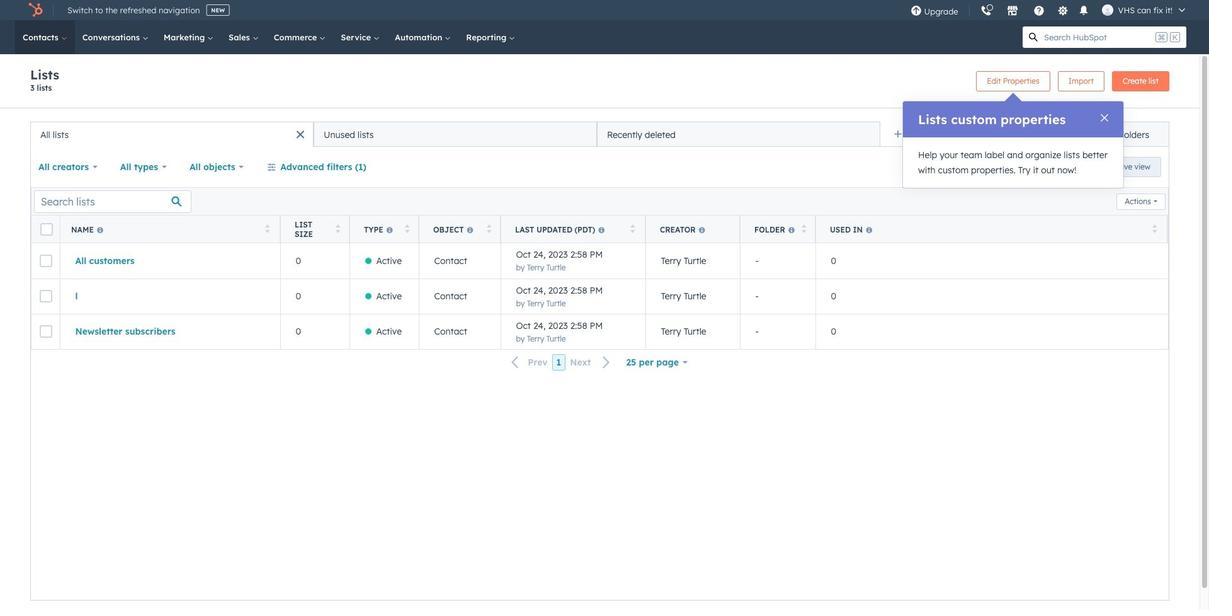 Task type: vqa. For each thing, say whether or not it's contained in the screenshot.
Notifications 'icon'
no



Task type: locate. For each thing, give the bounding box(es) containing it.
type element for first folder element from the bottom object element
[[350, 314, 419, 349]]

3 type element from the top
[[350, 314, 419, 349]]

folder element
[[740, 243, 816, 279], [740, 279, 816, 314], [740, 314, 816, 349]]

1 horizontal spatial press to sort. image
[[487, 224, 492, 233]]

pagination navigation
[[504, 354, 618, 371]]

press to sort. image
[[405, 224, 410, 233], [487, 224, 492, 233], [631, 224, 636, 233]]

2 object element from the top
[[419, 279, 501, 314]]

1 object element from the top
[[419, 243, 501, 279]]

column header
[[646, 216, 741, 243]]

type element for object element related to second folder element from the bottom
[[350, 279, 419, 314]]

type element
[[350, 243, 419, 279], [350, 279, 419, 314], [350, 314, 419, 349]]

4 press to sort. image from the left
[[1153, 224, 1158, 233]]

list size element
[[280, 243, 350, 279], [280, 279, 350, 314], [280, 314, 350, 349]]

3 press to sort. image from the left
[[631, 224, 636, 233]]

1 list size element from the top
[[280, 243, 350, 279]]

banner
[[30, 67, 1170, 95]]

object element for 1st folder element
[[419, 243, 501, 279]]

1 folder element from the top
[[740, 243, 816, 279]]

2 horizontal spatial press to sort. image
[[631, 224, 636, 233]]

list size element for first folder element from the bottom object element
[[280, 314, 350, 349]]

1 press to sort. image from the left
[[405, 224, 410, 233]]

1 type element from the top
[[350, 243, 419, 279]]

2 list size element from the top
[[280, 279, 350, 314]]

press to sort. element
[[265, 224, 270, 235], [336, 224, 341, 235], [405, 224, 410, 235], [487, 224, 492, 235], [631, 224, 636, 235], [802, 224, 807, 235], [1153, 224, 1158, 235]]

jer mill image
[[1103, 4, 1114, 16]]

2 press to sort. image from the left
[[336, 224, 341, 233]]

list size element for object element corresponding to 1st folder element
[[280, 243, 350, 279]]

Search lists search field
[[34, 190, 192, 213]]

2 type element from the top
[[350, 279, 419, 314]]

object element
[[419, 243, 501, 279], [419, 279, 501, 314], [419, 314, 501, 349]]

3 list size element from the top
[[280, 314, 350, 349]]

3 object element from the top
[[419, 314, 501, 349]]

0 horizontal spatial press to sort. image
[[405, 224, 410, 233]]

press to sort. image for third press to sort. element from left
[[405, 224, 410, 233]]

6 press to sort. element from the left
[[802, 224, 807, 235]]

1 press to sort. image from the left
[[265, 224, 270, 233]]

type element for object element corresponding to 1st folder element
[[350, 243, 419, 279]]

4 press to sort. element from the left
[[487, 224, 492, 235]]

2 press to sort. image from the left
[[487, 224, 492, 233]]

2 folder element from the top
[[740, 279, 816, 314]]

close image
[[1102, 114, 1109, 122]]

menu
[[905, 0, 1195, 21]]

press to sort. image
[[265, 224, 270, 233], [336, 224, 341, 233], [802, 224, 807, 233], [1153, 224, 1158, 233]]



Task type: describe. For each thing, give the bounding box(es) containing it.
press to sort. image for 4th press to sort. element from the left
[[487, 224, 492, 233]]

1 press to sort. element from the left
[[265, 224, 270, 235]]

7 press to sort. element from the left
[[1153, 224, 1158, 235]]

object element for first folder element from the bottom
[[419, 314, 501, 349]]

object element for second folder element from the bottom
[[419, 279, 501, 314]]

Search HubSpot search field
[[1045, 26, 1154, 48]]

3 folder element from the top
[[740, 314, 816, 349]]

press to sort. image for 3rd press to sort. element from right
[[631, 224, 636, 233]]

marketplaces image
[[1007, 6, 1019, 17]]

3 press to sort. element from the left
[[405, 224, 410, 235]]

list size element for object element related to second folder element from the bottom
[[280, 279, 350, 314]]

2 press to sort. element from the left
[[336, 224, 341, 235]]

3 press to sort. image from the left
[[802, 224, 807, 233]]

5 press to sort. element from the left
[[631, 224, 636, 235]]



